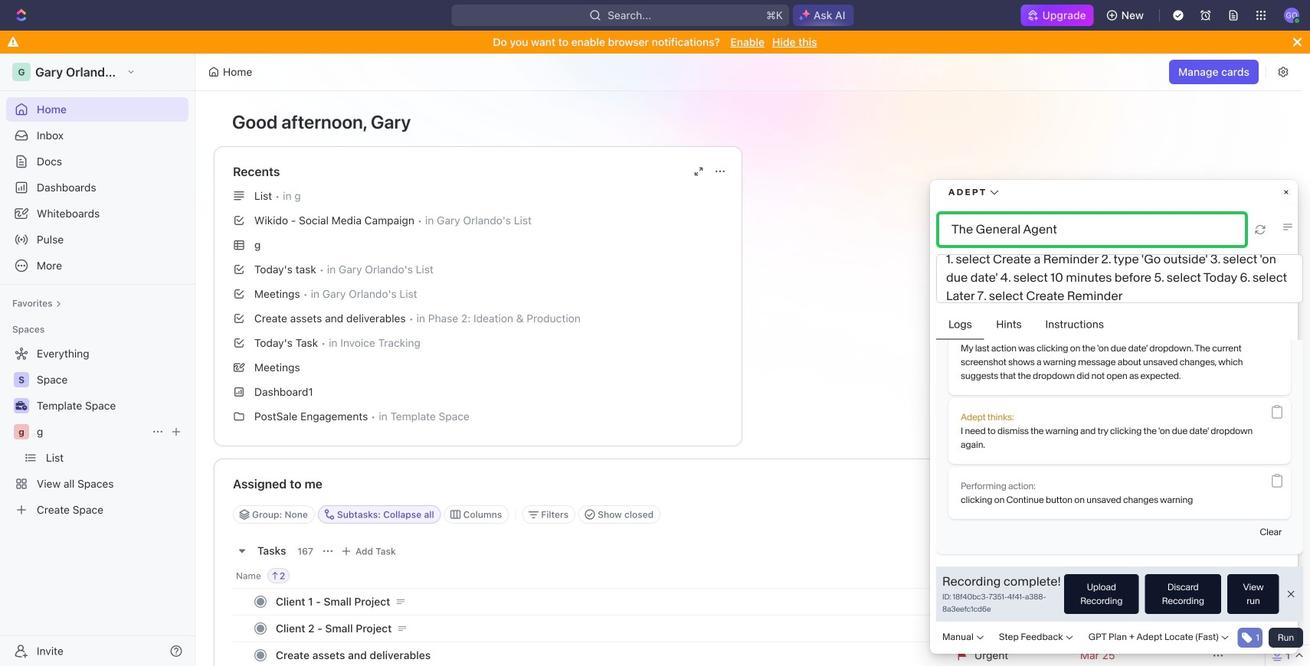 Task type: describe. For each thing, give the bounding box(es) containing it.
sidebar navigation
[[0, 54, 198, 667]]

space, , element
[[14, 372, 29, 388]]

Search tasks... text field
[[1050, 503, 1204, 526]]

g, , element
[[14, 424, 29, 440]]

business time image
[[16, 401, 27, 411]]

tree inside the "sidebar" "navigation"
[[6, 342, 188, 522]]

gary orlando's workspace, , element
[[12, 63, 31, 81]]



Task type: locate. For each thing, give the bounding box(es) containing it.
tree
[[6, 342, 188, 522]]



Task type: vqa. For each thing, say whether or not it's contained in the screenshot.
Gary Orlando's Workspace, , element
yes



